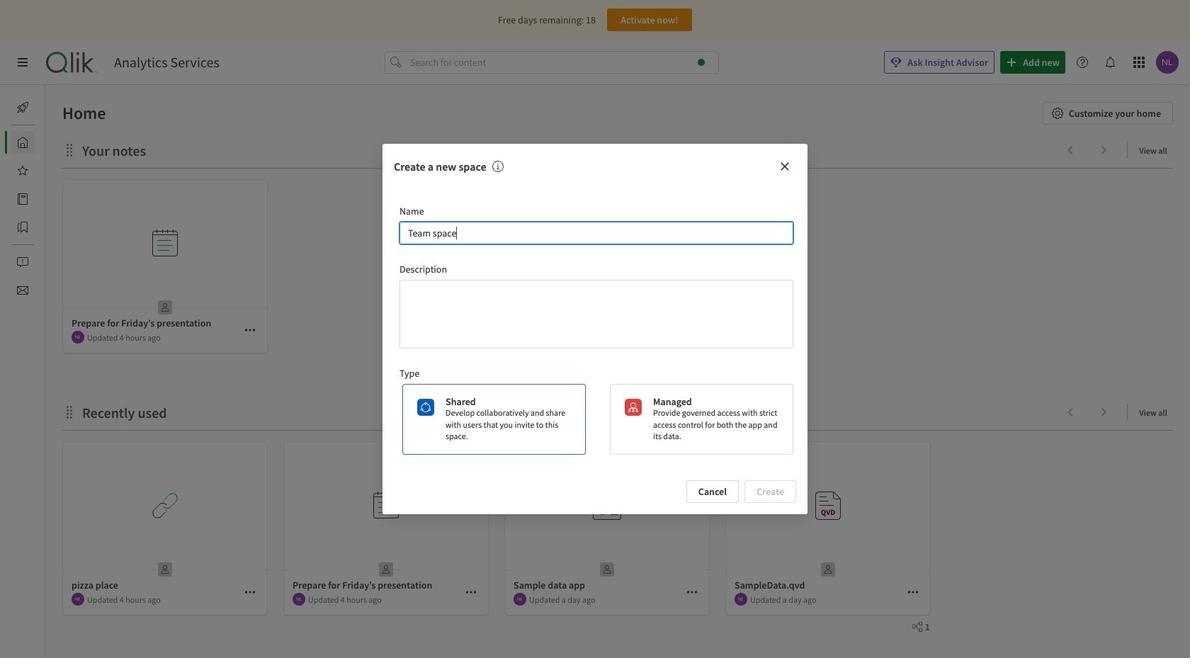 Task type: locate. For each thing, give the bounding box(es) containing it.
alerts image
[[17, 256, 28, 268]]

noah lott element
[[72, 331, 84, 344], [72, 593, 84, 606], [293, 593, 305, 606], [514, 593, 526, 606], [735, 593, 747, 606]]

collections image
[[17, 222, 28, 233]]

None text field
[[400, 280, 794, 348]]

dialog
[[383, 144, 808, 515]]

open sidebar menu image
[[17, 57, 28, 68]]

noah lott image
[[72, 593, 84, 606]]

option group
[[397, 384, 794, 455]]

subscriptions image
[[17, 285, 28, 296]]

None text field
[[400, 222, 794, 244]]

catalog image
[[17, 193, 28, 205]]

main content
[[40, 85, 1190, 658]]

noah lott image
[[72, 331, 84, 344], [293, 593, 305, 606], [514, 593, 526, 606], [735, 593, 747, 606]]

analytics services element
[[114, 54, 220, 71]]

favorites image
[[17, 165, 28, 176]]



Task type: vqa. For each thing, say whether or not it's contained in the screenshot.
text field at top
yes



Task type: describe. For each thing, give the bounding box(es) containing it.
move collection image
[[62, 143, 77, 157]]

getting started image
[[17, 102, 28, 113]]

move collection image
[[62, 405, 77, 419]]

navigation pane element
[[0, 91, 45, 307]]

home badge image
[[698, 59, 705, 66]]

home image
[[17, 137, 28, 148]]

close image
[[779, 161, 791, 172]]



